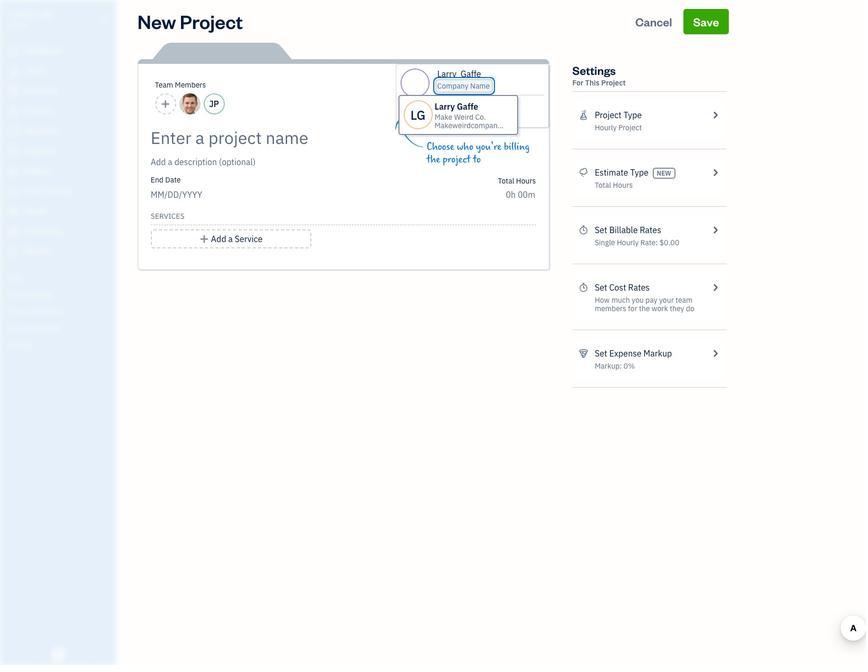 Task type: describe. For each thing, give the bounding box(es) containing it.
chart image
[[7, 227, 20, 237]]

larry gaffe make weird co. makeweirdcompany@weird.co
[[435, 101, 536, 130]]

envelope image
[[437, 100, 448, 108]]

estimate
[[595, 167, 629, 178]]

set expense markup
[[595, 348, 672, 359]]

set for set billable rates
[[595, 225, 608, 235]]

new
[[138, 9, 176, 34]]

project type
[[595, 110, 642, 120]]

team members
[[155, 80, 206, 90]]

project inside settings for this project
[[602, 78, 626, 88]]

phone image
[[437, 114, 448, 122]]

Project Name text field
[[151, 127, 441, 148]]

hourly project
[[595, 123, 642, 133]]

type for estimate type
[[630, 167, 649, 178]]

jp
[[209, 99, 219, 109]]

Project Description text field
[[151, 156, 441, 168]]

services
[[151, 212, 185, 221]]

0 horizontal spatial total
[[498, 176, 515, 186]]

set for set cost rates
[[595, 282, 608, 293]]

team
[[676, 296, 693, 305]]

weird
[[454, 112, 474, 122]]

for
[[573, 78, 584, 88]]

you're
[[476, 141, 502, 153]]

makeweirdcompany@weird.co
[[435, 121, 536, 130]]

end
[[151, 175, 164, 185]]

set billable rates
[[595, 225, 662, 235]]

chevronright image for set expense markup
[[711, 347, 720, 360]]

First Name text field
[[437, 69, 457, 79]]

markup
[[644, 348, 672, 359]]

date
[[165, 175, 181, 185]]

1 horizontal spatial total hours
[[595, 181, 633, 190]]

how
[[595, 296, 610, 305]]

1 horizontal spatial total
[[595, 181, 611, 190]]

this
[[585, 78, 600, 88]]

invoice image
[[7, 106, 20, 117]]

a
[[228, 234, 233, 244]]

timetracking image
[[579, 281, 589, 294]]

settings for this project
[[573, 63, 626, 88]]

lg
[[411, 106, 426, 123]]

the inside the how much you pay your team members for the work they do
[[639, 304, 650, 314]]

timer image
[[7, 186, 20, 197]]

apps image
[[8, 273, 113, 282]]

to
[[473, 154, 481, 166]]

for
[[628, 304, 638, 314]]

rates for set billable rates
[[640, 225, 662, 235]]

expense image
[[7, 146, 20, 157]]

end date
[[151, 175, 181, 185]]

client image
[[7, 66, 20, 77]]

project
[[443, 154, 471, 166]]

estimate image
[[7, 86, 20, 97]]

single
[[595, 238, 615, 248]]

Last Name text field
[[461, 69, 482, 79]]

cancel
[[636, 14, 672, 29]]

save
[[693, 14, 719, 29]]

Company Name text field
[[437, 81, 491, 91]]

expense
[[609, 348, 642, 359]]

owner
[[8, 21, 28, 29]]

chevronright image for set billable rates
[[711, 224, 720, 237]]

freshbooks image
[[50, 649, 67, 662]]

set for set expense markup
[[595, 348, 608, 359]]

members
[[175, 80, 206, 90]]

pay
[[646, 296, 658, 305]]



Task type: locate. For each thing, give the bounding box(es) containing it.
new
[[657, 169, 671, 177]]

0%
[[624, 362, 635, 371]]

larry
[[435, 101, 455, 112]]

money image
[[7, 206, 20, 217]]

0 vertical spatial hourly
[[595, 123, 617, 133]]

2 vertical spatial set
[[595, 348, 608, 359]]

type up hourly project
[[624, 110, 642, 120]]

4 chevronright image from the top
[[711, 347, 720, 360]]

items and services image
[[8, 307, 113, 316]]

turtle
[[8, 10, 39, 20]]

0 horizontal spatial the
[[427, 154, 441, 166]]

do
[[686, 304, 695, 314]]

main element
[[0, 0, 143, 666]]

choose
[[427, 141, 455, 153]]

End date in  format text field
[[151, 190, 279, 200]]

members
[[595, 304, 627, 314]]

set
[[595, 225, 608, 235], [595, 282, 608, 293], [595, 348, 608, 359]]

set up markup:
[[595, 348, 608, 359]]

add a service button
[[151, 230, 311, 249]]

Hourly Budget text field
[[506, 190, 536, 200]]

settings image
[[8, 341, 113, 350]]

rates up the you
[[628, 282, 650, 293]]

1 vertical spatial the
[[639, 304, 650, 314]]

total hours
[[498, 176, 536, 186], [595, 181, 633, 190]]

hours up hourly budget text field
[[516, 176, 536, 186]]

1 vertical spatial rates
[[628, 282, 650, 293]]

who
[[457, 141, 474, 153]]

add team member image
[[161, 98, 170, 110]]

work
[[652, 304, 668, 314]]

dashboard image
[[7, 46, 20, 56]]

0 vertical spatial set
[[595, 225, 608, 235]]

hours down estimate type
[[613, 181, 633, 190]]

chevronright image
[[711, 166, 720, 179]]

add
[[211, 234, 226, 244]]

cancel button
[[626, 9, 682, 34]]

the down the choose
[[427, 154, 441, 166]]

plus image
[[199, 233, 209, 246]]

co.
[[475, 112, 486, 122]]

estimates image
[[579, 166, 589, 179]]

hourly
[[595, 123, 617, 133], [617, 238, 639, 248]]

much
[[612, 296, 630, 305]]

0 vertical spatial rates
[[640, 225, 662, 235]]

rates up rate
[[640, 225, 662, 235]]

set cost rates
[[595, 282, 650, 293]]

bank connections image
[[8, 324, 113, 333]]

expenses image
[[579, 347, 589, 360]]

hours
[[516, 176, 536, 186], [613, 181, 633, 190]]

markup: 0%
[[595, 362, 635, 371]]

3 chevronright image from the top
[[711, 281, 720, 294]]

the
[[427, 154, 441, 166], [639, 304, 650, 314]]

hourly down the set billable rates
[[617, 238, 639, 248]]

billable
[[609, 225, 638, 235]]

0 horizontal spatial total hours
[[498, 176, 536, 186]]

single hourly rate : $0.00
[[595, 238, 680, 248]]

billing
[[504, 141, 530, 153]]

add a service
[[211, 234, 263, 244]]

how much you pay your team members for the work they do
[[595, 296, 695, 314]]

3 set from the top
[[595, 348, 608, 359]]

gaffe
[[457, 101, 478, 112]]

1 horizontal spatial hours
[[613, 181, 633, 190]]

cost
[[609, 282, 626, 293]]

2 chevronright image from the top
[[711, 224, 720, 237]]

chevronright image
[[711, 109, 720, 121], [711, 224, 720, 237], [711, 281, 720, 294], [711, 347, 720, 360]]

settings
[[573, 63, 616, 78]]

timetracking image
[[579, 224, 589, 237]]

$0.00
[[660, 238, 680, 248]]

:
[[656, 238, 658, 248]]

chevronright image for project type
[[711, 109, 720, 121]]

hourly down project type
[[595, 123, 617, 133]]

1 vertical spatial set
[[595, 282, 608, 293]]

chevronright image for set cost rates
[[711, 281, 720, 294]]

type left new
[[630, 167, 649, 178]]

inc
[[41, 10, 56, 20]]

markup:
[[595, 362, 622, 371]]

set up how
[[595, 282, 608, 293]]

rates for set cost rates
[[628, 282, 650, 293]]

project image
[[7, 166, 20, 177]]

projects image
[[579, 109, 589, 121]]

type for project type
[[624, 110, 642, 120]]

rates
[[640, 225, 662, 235], [628, 282, 650, 293]]

Email Address text field
[[453, 100, 501, 109]]

team members image
[[8, 290, 113, 299]]

1 horizontal spatial the
[[639, 304, 650, 314]]

total up hourly budget text field
[[498, 176, 515, 186]]

total hours down estimate
[[595, 181, 633, 190]]

team
[[155, 80, 173, 90]]

service
[[235, 234, 263, 244]]

0 vertical spatial the
[[427, 154, 441, 166]]

save button
[[684, 9, 729, 34]]

1 set from the top
[[595, 225, 608, 235]]

choose who you're billing the project to
[[427, 141, 530, 166]]

the right for
[[639, 304, 650, 314]]

2 set from the top
[[595, 282, 608, 293]]

type
[[624, 110, 642, 120], [630, 167, 649, 178]]

payment image
[[7, 126, 20, 137]]

0 vertical spatial type
[[624, 110, 642, 120]]

set up the single
[[595, 225, 608, 235]]

make
[[435, 112, 453, 122]]

1 chevronright image from the top
[[711, 109, 720, 121]]

Phone Number text field
[[453, 114, 503, 123]]

new project
[[138, 9, 243, 34]]

project
[[180, 9, 243, 34], [602, 78, 626, 88], [595, 110, 622, 120], [619, 123, 642, 133]]

1 vertical spatial type
[[630, 167, 649, 178]]

you
[[632, 296, 644, 305]]

rate
[[641, 238, 656, 248]]

total hours up hourly budget text field
[[498, 176, 536, 186]]

report image
[[7, 247, 20, 257]]

total
[[498, 176, 515, 186], [595, 181, 611, 190]]

0 horizontal spatial hours
[[516, 176, 536, 186]]

total down estimate
[[595, 181, 611, 190]]

the inside the choose who you're billing the project to
[[427, 154, 441, 166]]

your
[[659, 296, 674, 305]]

estimate type
[[595, 167, 649, 178]]

1 vertical spatial hourly
[[617, 238, 639, 248]]

turtle inc owner
[[8, 10, 56, 29]]

they
[[670, 304, 685, 314]]



Task type: vqa. For each thing, say whether or not it's contained in the screenshot.
Date
yes



